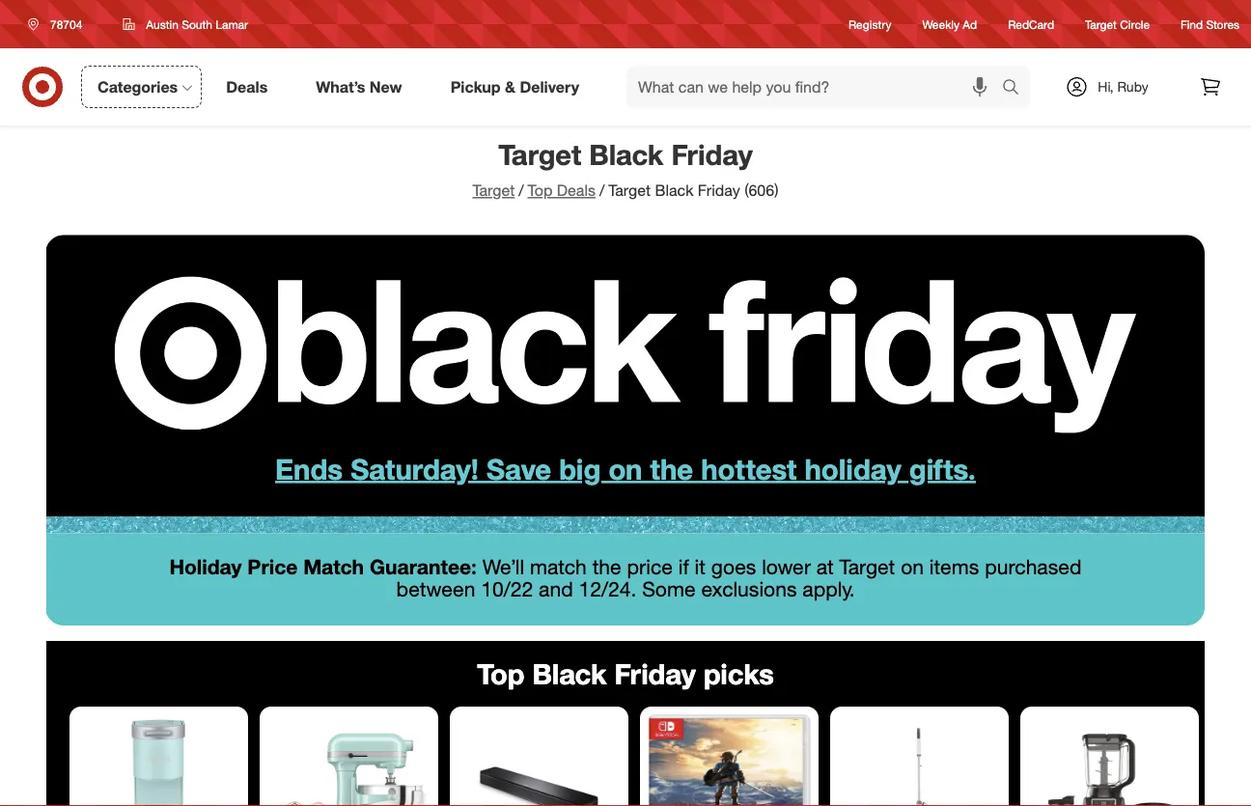 Task type: describe. For each thing, give the bounding box(es) containing it.
we'll match the price if it goes lower at target on items purchased between 10/22 and 12/24. some exclusions apply.
[[396, 554, 1082, 601]]

the inside we'll match the price if it goes lower at target on items purchased between 10/22 and 12/24. some exclusions apply.
[[593, 554, 621, 579]]

saturday!
[[351, 451, 479, 486]]

weekly
[[923, 17, 960, 31]]

friday for top black friday picks
[[615, 656, 696, 691]]

items
[[930, 554, 979, 579]]

picks
[[704, 656, 774, 691]]

save
[[487, 451, 551, 486]]

what's new link
[[300, 66, 426, 108]]

1 vertical spatial friday
[[698, 181, 740, 200]]

shark professional steam pocket mop - s3601 image
[[838, 715, 1001, 806]]

stores
[[1206, 17, 1240, 31]]

0 horizontal spatial on
[[609, 451, 642, 486]]

goes
[[711, 554, 756, 579]]

holiday price match guarantee:
[[169, 554, 477, 579]]

match
[[303, 554, 364, 579]]

pickup & delivery
[[451, 77, 579, 96]]

on inside we'll match the price if it goes lower at target on items purchased between 10/22 and 12/24. some exclusions apply.
[[901, 554, 924, 579]]

price
[[247, 554, 298, 579]]

registry
[[849, 17, 892, 31]]

search button
[[993, 66, 1040, 112]]

What can we help you find? suggestions appear below search field
[[627, 66, 1007, 108]]

redcard
[[1008, 17, 1054, 31]]

weekly ad
[[923, 17, 977, 31]]

target circle link
[[1085, 16, 1150, 32]]

hi, ruby
[[1098, 78, 1149, 95]]

between
[[396, 576, 475, 601]]

the legend of zelda: breath of the wild - nintendo switch image
[[648, 715, 811, 806]]

78704
[[50, 17, 82, 31]]

2 / from the left
[[600, 181, 605, 200]]

and
[[539, 576, 573, 601]]

deals inside "deals" link
[[226, 77, 268, 96]]

austin south lamar
[[146, 17, 248, 31]]

pickup & delivery link
[[434, 66, 603, 108]]

target black friday image
[[46, 213, 1205, 533]]

10/22
[[481, 576, 533, 601]]

categories link
[[81, 66, 202, 108]]

target circle
[[1085, 17, 1150, 31]]

what's new
[[316, 77, 402, 96]]

guarantee:
[[370, 554, 477, 579]]

circle
[[1120, 17, 1150, 31]]

78704 button
[[15, 7, 103, 42]]

search
[[993, 79, 1040, 98]]

keurig k-mini single-serve k-cup pod coffee maker - oasis image
[[77, 715, 240, 806]]

at
[[817, 554, 834, 579]]

(606)
[[745, 181, 779, 200]]

ends
[[275, 451, 343, 486]]

ruby
[[1118, 78, 1149, 95]]

bose tv speaker bluetooth soundbar image
[[458, 715, 621, 806]]

pickup
[[451, 77, 501, 96]]

deals inside the "target black friday target / top deals / target black friday (606)"
[[557, 181, 596, 200]]

we'll
[[483, 554, 524, 579]]

it
[[695, 554, 706, 579]]

12/24.
[[579, 576, 637, 601]]

match
[[530, 554, 587, 579]]

black for picks
[[532, 656, 607, 691]]

what's
[[316, 77, 365, 96]]

1 horizontal spatial the
[[650, 451, 693, 486]]

deals link
[[210, 66, 292, 108]]



Task type: vqa. For each thing, say whether or not it's contained in the screenshot.
$10.50
no



Task type: locate. For each thing, give the bounding box(es) containing it.
1 vertical spatial deals
[[557, 181, 596, 200]]

friday for target black friday target / top deals / target black friday (606)
[[671, 137, 753, 171]]

deals down lamar
[[226, 77, 268, 96]]

/
[[519, 181, 524, 200], [600, 181, 605, 200]]

registry link
[[849, 16, 892, 32]]

exclusions
[[701, 576, 797, 601]]

south
[[182, 17, 212, 31]]

2 vertical spatial black
[[532, 656, 607, 691]]

1 vertical spatial the
[[593, 554, 621, 579]]

friday left picks
[[615, 656, 696, 691]]

target
[[1085, 17, 1117, 31], [498, 137, 581, 171], [473, 181, 515, 200], [609, 181, 651, 200], [840, 554, 895, 579]]

target right at
[[840, 554, 895, 579]]

1 vertical spatial on
[[901, 554, 924, 579]]

0 vertical spatial top
[[528, 181, 553, 200]]

0 horizontal spatial the
[[593, 554, 621, 579]]

lamar
[[216, 17, 248, 31]]

top deals link
[[528, 181, 596, 200]]

top inside carousel region
[[477, 656, 525, 691]]

ninja kitchen system with auto iq boost and 7-speed blender image
[[1028, 715, 1191, 806]]

target up the top deals link
[[498, 137, 581, 171]]

find stores
[[1181, 17, 1240, 31]]

deals right "target" 'link'
[[557, 181, 596, 200]]

delivery
[[520, 77, 579, 96]]

on
[[609, 451, 642, 486], [901, 554, 924, 579]]

weekly ad link
[[923, 16, 977, 32]]

&
[[505, 77, 516, 96]]

kitchenaid 5.5 quart bowl-lift stand mixer - ksm55 - ice image
[[267, 715, 431, 806]]

0 vertical spatial black
[[589, 137, 664, 171]]

1 horizontal spatial top
[[528, 181, 553, 200]]

target inside we'll match the price if it goes lower at target on items purchased between 10/22 and 12/24. some exclusions apply.
[[840, 554, 895, 579]]

black down the and
[[532, 656, 607, 691]]

0 horizontal spatial deals
[[226, 77, 268, 96]]

black
[[589, 137, 664, 171], [655, 181, 694, 200], [532, 656, 607, 691]]

top black friday picks
[[477, 656, 774, 691]]

if
[[679, 554, 689, 579]]

2 vertical spatial friday
[[615, 656, 696, 691]]

0 vertical spatial friday
[[671, 137, 753, 171]]

black for target
[[589, 137, 664, 171]]

price
[[627, 554, 673, 579]]

1 vertical spatial black
[[655, 181, 694, 200]]

/ right "target" 'link'
[[519, 181, 524, 200]]

holiday
[[169, 554, 242, 579]]

top
[[528, 181, 553, 200], [477, 656, 525, 691]]

hi,
[[1098, 78, 1114, 95]]

friday inside carousel region
[[615, 656, 696, 691]]

black left "(606)"
[[655, 181, 694, 200]]

target left circle
[[1085, 17, 1117, 31]]

the left price
[[593, 554, 621, 579]]

carousel region
[[46, 641, 1205, 806]]

apply.
[[803, 576, 855, 601]]

black inside carousel region
[[532, 656, 607, 691]]

top down 10/22
[[477, 656, 525, 691]]

lower
[[762, 554, 811, 579]]

on left items
[[901, 554, 924, 579]]

friday left "(606)"
[[698, 181, 740, 200]]

the left hottest
[[650, 451, 693, 486]]

black up the top deals link
[[589, 137, 664, 171]]

some
[[642, 576, 696, 601]]

new
[[370, 77, 402, 96]]

find stores link
[[1181, 16, 1240, 32]]

1 horizontal spatial on
[[901, 554, 924, 579]]

holiday
[[805, 451, 901, 486]]

ends saturday! save big on the hottest holiday gifts. link
[[46, 213, 1205, 533]]

austin
[[146, 17, 178, 31]]

austin south lamar button
[[110, 7, 261, 42]]

on right 'big'
[[609, 451, 642, 486]]

target black friday target / top deals / target black friday (606)
[[473, 137, 779, 200]]

0 horizontal spatial /
[[519, 181, 524, 200]]

deals
[[226, 77, 268, 96], [557, 181, 596, 200]]

the
[[650, 451, 693, 486], [593, 554, 621, 579]]

1 horizontal spatial /
[[600, 181, 605, 200]]

redcard link
[[1008, 16, 1054, 32]]

1 horizontal spatial deals
[[557, 181, 596, 200]]

big
[[559, 451, 601, 486]]

0 horizontal spatial top
[[477, 656, 525, 691]]

friday up "(606)"
[[671, 137, 753, 171]]

target link
[[473, 181, 515, 200]]

friday
[[671, 137, 753, 171], [698, 181, 740, 200], [615, 656, 696, 691]]

categories
[[98, 77, 178, 96]]

0 vertical spatial on
[[609, 451, 642, 486]]

hottest
[[701, 451, 797, 486]]

purchased
[[985, 554, 1082, 579]]

target left the top deals link
[[473, 181, 515, 200]]

0 vertical spatial deals
[[226, 77, 268, 96]]

target right the top deals link
[[609, 181, 651, 200]]

gifts.
[[909, 451, 976, 486]]

ad
[[963, 17, 977, 31]]

top inside the "target black friday target / top deals / target black friday (606)"
[[528, 181, 553, 200]]

0 vertical spatial the
[[650, 451, 693, 486]]

1 / from the left
[[519, 181, 524, 200]]

find
[[1181, 17, 1203, 31]]

1 vertical spatial top
[[477, 656, 525, 691]]

top right "target" 'link'
[[528, 181, 553, 200]]

ends saturday! save big on the hottest holiday gifts.
[[275, 451, 976, 486]]

/ right the top deals link
[[600, 181, 605, 200]]



